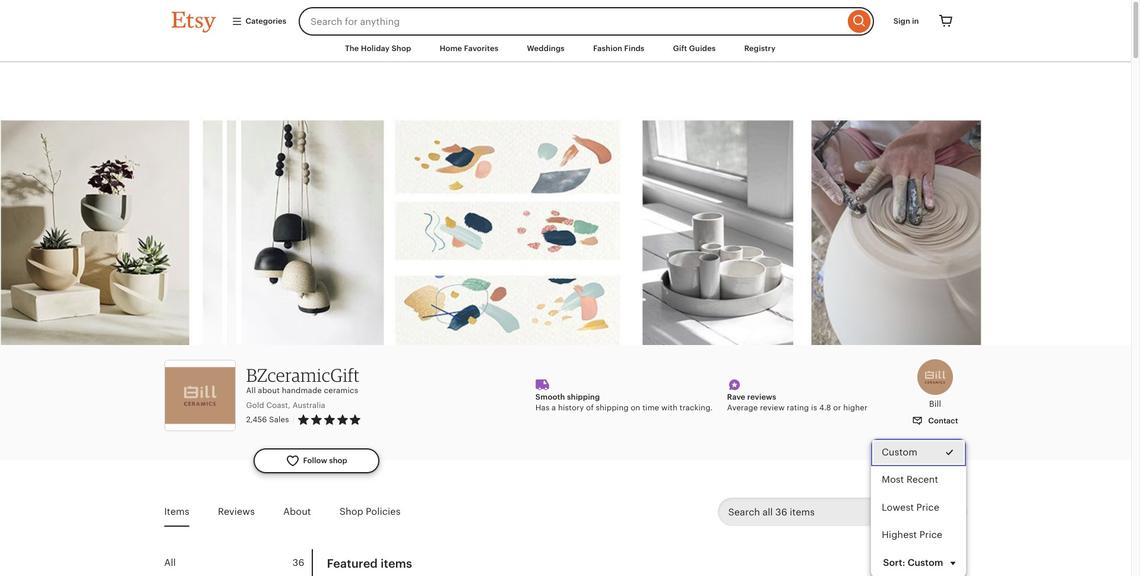Task type: vqa. For each thing, say whether or not it's contained in the screenshot.
menu bar
yes



Task type: locate. For each thing, give the bounding box(es) containing it.
custom down 'highest price' button
[[908, 557, 943, 569]]

2,456 sales |
[[246, 415, 295, 424]]

shipping up the of
[[567, 393, 600, 402]]

highest
[[882, 529, 917, 540]]

fashion finds
[[593, 44, 645, 53]]

shop
[[392, 44, 411, 53], [340, 506, 363, 517]]

banner
[[150, 0, 981, 36]]

0 vertical spatial price
[[917, 501, 940, 513]]

1 vertical spatial price
[[920, 529, 943, 540]]

price
[[917, 501, 940, 513], [920, 529, 943, 540]]

1 horizontal spatial all
[[246, 386, 256, 395]]

0 vertical spatial custom
[[882, 446, 918, 458]]

policies
[[366, 506, 401, 517]]

0 vertical spatial shop
[[392, 44, 411, 53]]

sign
[[894, 17, 910, 25]]

price up sort: custom dropdown button
[[920, 529, 943, 540]]

tab
[[164, 549, 311, 576]]

shop left policies
[[340, 506, 363, 517]]

custom
[[882, 446, 918, 458], [908, 557, 943, 569]]

about
[[258, 386, 280, 395]]

1 vertical spatial shop
[[340, 506, 363, 517]]

history
[[558, 403, 584, 412]]

home
[[440, 44, 462, 53]]

all
[[246, 386, 256, 395], [164, 557, 176, 568]]

about link
[[283, 498, 311, 526]]

is
[[811, 403, 817, 412]]

contact button
[[903, 410, 967, 432]]

|
[[293, 415, 295, 424]]

ceramics
[[324, 386, 358, 395]]

shop
[[329, 456, 347, 465]]

Search for anything text field
[[299, 7, 845, 36]]

highest price
[[882, 529, 943, 540]]

home favorites
[[440, 44, 499, 53]]

none search field inside banner
[[299, 7, 874, 36]]

1 vertical spatial shipping
[[596, 403, 629, 412]]

most
[[882, 474, 904, 485]]

follow
[[303, 456, 327, 465]]

gift guides link
[[664, 38, 725, 59]]

or
[[833, 403, 841, 412]]

1 vertical spatial custom
[[908, 557, 943, 569]]

registry
[[744, 44, 776, 53]]

bill link
[[903, 360, 967, 410]]

menu bar containing the holiday shop
[[150, 36, 981, 62]]

in
[[912, 17, 919, 25]]

gold
[[246, 401, 264, 410]]

handmade
[[282, 386, 322, 395]]

menu containing custom
[[871, 438, 967, 576]]

bzceramicgift
[[246, 364, 360, 386]]

price down recent
[[917, 501, 940, 513]]

shipping right the of
[[596, 403, 629, 412]]

shop policies link
[[340, 498, 401, 526]]

on
[[631, 403, 640, 412]]

items link
[[164, 498, 189, 526]]

sort: custom button
[[876, 549, 967, 576]]

custom up the most
[[882, 446, 918, 458]]

bill image
[[917, 360, 953, 395]]

review
[[760, 403, 785, 412]]

follow shop link
[[253, 449, 379, 473]]

all up "gold"
[[246, 386, 256, 395]]

all down items link
[[164, 557, 176, 568]]

2,456
[[246, 415, 267, 424]]

menu
[[871, 438, 967, 576]]

0 vertical spatial all
[[246, 386, 256, 395]]

holiday
[[361, 44, 390, 53]]

price inside button
[[917, 501, 940, 513]]

tracking.
[[680, 403, 713, 412]]

menu bar
[[150, 36, 981, 62]]

sales
[[269, 415, 289, 424]]

None search field
[[299, 7, 874, 36]]

the
[[345, 44, 359, 53]]

shipping
[[567, 393, 600, 402], [596, 403, 629, 412]]

featured
[[327, 557, 378, 570]]

price inside button
[[920, 529, 943, 540]]

0 horizontal spatial all
[[164, 557, 176, 568]]

reviews link
[[218, 498, 255, 526]]

sort:
[[883, 557, 905, 569]]

recent
[[907, 474, 939, 485]]

rating
[[787, 403, 809, 412]]

shop right 'holiday' at the top left of page
[[392, 44, 411, 53]]

0 horizontal spatial shop
[[340, 506, 363, 517]]

bill
[[929, 399, 941, 409]]

lowest price button
[[871, 494, 967, 521]]



Task type: describe. For each thing, give the bounding box(es) containing it.
reviews
[[747, 393, 776, 402]]

1 horizontal spatial shop
[[392, 44, 411, 53]]

shop policies
[[340, 506, 401, 517]]

price for lowest price
[[917, 501, 940, 513]]

36
[[293, 557, 304, 568]]

featured items
[[327, 557, 412, 570]]

finds
[[624, 44, 645, 53]]

0 vertical spatial shipping
[[567, 393, 600, 402]]

rave
[[727, 393, 745, 402]]

guides
[[689, 44, 716, 53]]

coast,
[[266, 401, 290, 410]]

time
[[643, 403, 659, 412]]

categories button
[[222, 11, 295, 32]]

favorites
[[464, 44, 499, 53]]

smooth shipping has a history of shipping on time with tracking.
[[536, 393, 713, 412]]

2,456 sales link
[[246, 415, 289, 424]]

custom button
[[871, 439, 967, 466]]

custom inside button
[[882, 446, 918, 458]]

smooth
[[536, 393, 565, 402]]

categories
[[246, 17, 286, 25]]

has
[[536, 403, 550, 412]]

australia
[[293, 401, 325, 410]]

highest price button
[[871, 521, 967, 549]]

average
[[727, 403, 758, 412]]

registry link
[[735, 38, 785, 59]]

sign in button
[[885, 11, 928, 32]]

gift
[[673, 44, 687, 53]]

the holiday shop link
[[336, 38, 420, 59]]

bzceramicgift all about handmade ceramics
[[246, 364, 360, 395]]

most recent button
[[871, 466, 967, 494]]

banner containing categories
[[150, 0, 981, 36]]

gift guides
[[673, 44, 716, 53]]

items
[[381, 557, 412, 570]]

all inside bzceramicgift all about handmade ceramics
[[246, 386, 256, 395]]

lowest
[[882, 501, 914, 513]]

most recent
[[882, 474, 939, 485]]

with
[[661, 403, 678, 412]]

reviews
[[218, 506, 255, 517]]

weddings
[[527, 44, 565, 53]]

fashion finds link
[[584, 38, 654, 59]]

higher
[[843, 403, 868, 412]]

the holiday shop
[[345, 44, 411, 53]]

gold coast, australia
[[246, 401, 325, 410]]

sort: custom
[[883, 557, 943, 569]]

1 vertical spatial all
[[164, 557, 176, 568]]

items
[[164, 506, 189, 517]]

of
[[586, 403, 594, 412]]

4.8
[[819, 403, 831, 412]]

follow shop
[[303, 456, 347, 465]]

price for highest price
[[920, 529, 943, 540]]

weddings link
[[518, 38, 574, 59]]

lowest price
[[882, 501, 940, 513]]

rave reviews average review rating is 4.8 or higher
[[727, 393, 868, 412]]

tab containing all
[[164, 549, 311, 576]]

Search all 36 items text field
[[718, 498, 931, 526]]

sign in
[[894, 17, 919, 25]]

custom inside dropdown button
[[908, 557, 943, 569]]

fashion
[[593, 44, 622, 53]]

about
[[283, 506, 311, 517]]

home favorites link
[[431, 38, 508, 59]]

contact
[[927, 416, 958, 425]]

a
[[552, 403, 556, 412]]



